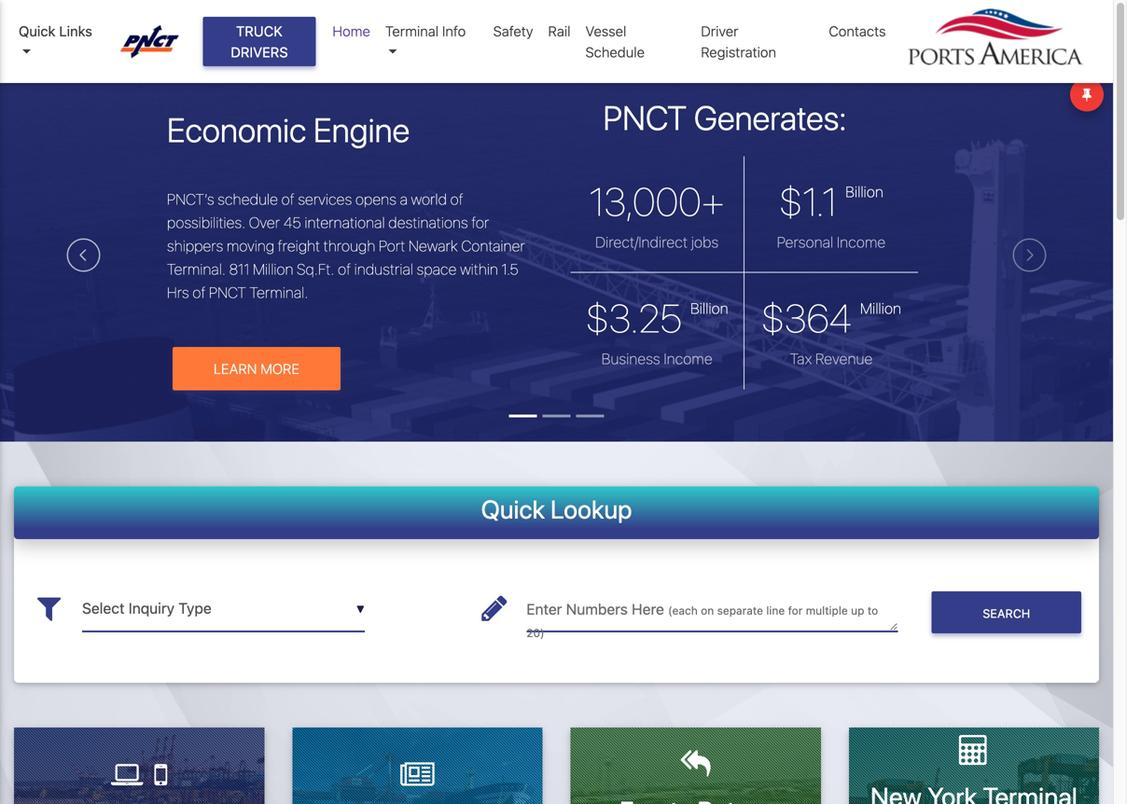 Task type: describe. For each thing, give the bounding box(es) containing it.
1 horizontal spatial pnct
[[603, 97, 687, 137]]

quick lookup
[[481, 494, 632, 524]]

$364 million
[[761, 295, 901, 341]]

space
[[417, 260, 457, 278]]

million inside '$364 million'
[[860, 300, 901, 317]]

search
[[983, 606, 1030, 620]]

vessel
[[586, 23, 627, 39]]

of down through at the left
[[338, 260, 351, 278]]

within
[[460, 260, 498, 278]]

newark
[[409, 237, 458, 255]]

business
[[602, 350, 660, 368]]

moving
[[227, 237, 274, 255]]

home
[[333, 23, 370, 39]]

schedule
[[586, 44, 645, 60]]

generates:
[[694, 97, 847, 137]]

1.5
[[502, 260, 519, 278]]

$3.25 billion
[[586, 295, 728, 341]]

separate
[[717, 604, 763, 617]]

quick for quick links
[[19, 23, 55, 39]]

services
[[298, 190, 352, 208]]

terminal
[[385, 23, 439, 39]]

13,000+ direct/indirect jobs
[[589, 178, 725, 251]]

personal
[[777, 233, 834, 251]]

quick for quick lookup
[[481, 494, 545, 524]]

over
[[249, 214, 280, 231]]

driver registration link
[[694, 13, 821, 70]]

enter
[[527, 601, 562, 618]]

enter numbers here
[[527, 601, 668, 618]]

quick links link
[[19, 21, 103, 63]]

(each on separate line for multiple up to 20)
[[527, 604, 878, 640]]

$1.1 billion
[[779, 178, 884, 225]]

container
[[461, 237, 525, 255]]

income for $1.1
[[837, 233, 886, 251]]

rail link
[[541, 13, 578, 49]]

tax
[[790, 350, 812, 368]]

shippers
[[167, 237, 223, 255]]

sq.ft.
[[297, 260, 334, 278]]

freight
[[278, 237, 320, 255]]

info
[[442, 23, 466, 39]]

$3.25
[[586, 295, 682, 341]]

to
[[868, 604, 878, 617]]

engine
[[314, 110, 410, 149]]

possibilities.
[[167, 214, 246, 231]]

personal income
[[777, 233, 886, 251]]

45
[[283, 214, 301, 231]]

multiple
[[806, 604, 848, 617]]

drivers
[[231, 44, 288, 60]]

up
[[851, 604, 865, 617]]

quick links
[[19, 23, 92, 39]]

811
[[229, 260, 250, 278]]

contacts
[[829, 23, 886, 39]]

contacts link
[[821, 13, 893, 49]]

of right the world
[[450, 190, 463, 208]]

direct/indirect
[[595, 233, 688, 251]]

lookup
[[551, 494, 632, 524]]

business income
[[602, 350, 713, 368]]

welcome to port newmark container terminal image
[[0, 69, 1127, 546]]

truck
[[236, 23, 283, 39]]

driver
[[701, 23, 739, 39]]

destinations
[[388, 214, 468, 231]]

tax revenue
[[790, 350, 873, 368]]

here
[[632, 601, 664, 618]]

truck drivers
[[231, 23, 288, 60]]

learn
[[214, 361, 257, 377]]

of right hrs
[[192, 284, 206, 301]]



Task type: vqa. For each thing, say whether or not it's contained in the screenshot.
be
no



Task type: locate. For each thing, give the bounding box(es) containing it.
None text field
[[82, 586, 365, 632]]

registration
[[701, 44, 776, 60]]

million
[[253, 260, 293, 278], [860, 300, 901, 317]]

port
[[379, 237, 405, 255]]

1 horizontal spatial terminal.
[[250, 284, 308, 301]]

jobs
[[691, 233, 719, 251]]

quick
[[19, 23, 55, 39], [481, 494, 545, 524]]

20)
[[527, 627, 545, 640]]

search button
[[932, 592, 1082, 634]]

$364
[[761, 295, 852, 341]]

▼
[[356, 603, 365, 616]]

through
[[324, 237, 375, 255]]

pnct inside pnct's schedule of services opens a world of possibilities.                                 over 45 international destinations for shippers moving freight through port newark container terminal.                                 811 million sq.ft. of industrial space within 1.5 hrs of pnct terminal.
[[209, 284, 246, 301]]

terminal. down sq.ft.
[[250, 284, 308, 301]]

1 horizontal spatial income
[[837, 233, 886, 251]]

1 vertical spatial for
[[788, 604, 803, 617]]

for
[[471, 214, 489, 231], [788, 604, 803, 617]]

links
[[59, 23, 92, 39]]

income
[[837, 233, 886, 251], [664, 350, 713, 368]]

for inside pnct's schedule of services opens a world of possibilities.                                 over 45 international destinations for shippers moving freight through port newark container terminal.                                 811 million sq.ft. of industrial space within 1.5 hrs of pnct terminal.
[[471, 214, 489, 231]]

1 horizontal spatial for
[[788, 604, 803, 617]]

pnct down the schedule at the top of the page
[[603, 97, 687, 137]]

terminal info link
[[378, 13, 486, 70]]

home link
[[325, 13, 378, 49]]

truck drivers link
[[203, 17, 316, 66]]

terminal info
[[385, 23, 466, 39]]

pnct's
[[167, 190, 214, 208]]

1 vertical spatial terminal.
[[250, 284, 308, 301]]

world
[[411, 190, 447, 208]]

driver registration
[[701, 23, 776, 60]]

billion for $3.25
[[691, 300, 728, 317]]

(each
[[668, 604, 698, 617]]

vessel schedule
[[586, 23, 645, 60]]

billion inside $3.25 billion
[[691, 300, 728, 317]]

1 horizontal spatial billion
[[846, 183, 884, 201]]

industrial
[[354, 260, 413, 278]]

billion down jobs
[[691, 300, 728, 317]]

safety
[[493, 23, 533, 39]]

terminal.
[[167, 260, 226, 278], [250, 284, 308, 301]]

pnct's schedule of services opens a world of possibilities.                                 over 45 international destinations for shippers moving freight through port newark container terminal.                                 811 million sq.ft. of industrial space within 1.5 hrs of pnct terminal.
[[167, 190, 525, 301]]

revenue
[[816, 350, 873, 368]]

None text field
[[527, 586, 898, 632]]

million inside pnct's schedule of services opens a world of possibilities.                                 over 45 international destinations for shippers moving freight through port newark container terminal.                                 811 million sq.ft. of industrial space within 1.5 hrs of pnct terminal.
[[253, 260, 293, 278]]

for inside (each on separate line for multiple up to 20)
[[788, 604, 803, 617]]

learn more button
[[173, 347, 341, 390]]

0 horizontal spatial billion
[[691, 300, 728, 317]]

hrs
[[167, 284, 189, 301]]

0 horizontal spatial terminal.
[[167, 260, 226, 278]]

billion right the $1.1
[[846, 183, 884, 201]]

vessel schedule link
[[578, 13, 694, 70]]

0 horizontal spatial for
[[471, 214, 489, 231]]

opens
[[355, 190, 396, 208]]

pnct
[[603, 97, 687, 137], [209, 284, 246, 301]]

1 vertical spatial pnct
[[209, 284, 246, 301]]

0 horizontal spatial million
[[253, 260, 293, 278]]

0 vertical spatial million
[[253, 260, 293, 278]]

1 vertical spatial million
[[860, 300, 901, 317]]

0 vertical spatial quick
[[19, 23, 55, 39]]

learn more
[[214, 361, 299, 377]]

pnct generates:
[[603, 97, 847, 137]]

income for $3.25
[[664, 350, 713, 368]]

a
[[400, 190, 408, 208]]

terminal. down shippers
[[167, 260, 226, 278]]

1 vertical spatial quick
[[481, 494, 545, 524]]

0 vertical spatial pnct
[[603, 97, 687, 137]]

income down $3.25 billion
[[664, 350, 713, 368]]

quick left lookup
[[481, 494, 545, 524]]

rail
[[548, 23, 571, 39]]

0 vertical spatial income
[[837, 233, 886, 251]]

more
[[261, 361, 299, 377]]

million up revenue
[[860, 300, 901, 317]]

economic engine
[[167, 110, 410, 149]]

economic
[[167, 110, 306, 149]]

0 horizontal spatial income
[[664, 350, 713, 368]]

1 vertical spatial income
[[664, 350, 713, 368]]

0 horizontal spatial quick
[[19, 23, 55, 39]]

0 vertical spatial for
[[471, 214, 489, 231]]

billion for $1.1
[[846, 183, 884, 201]]

billion inside $1.1 billion
[[846, 183, 884, 201]]

income down $1.1 billion
[[837, 233, 886, 251]]

for right line
[[788, 604, 803, 617]]

international
[[305, 214, 385, 231]]

of up 45
[[281, 190, 295, 208]]

million down moving
[[253, 260, 293, 278]]

on
[[701, 604, 714, 617]]

1 horizontal spatial million
[[860, 300, 901, 317]]

1 horizontal spatial quick
[[481, 494, 545, 524]]

1 vertical spatial billion
[[691, 300, 728, 317]]

13,000+
[[589, 178, 725, 225]]

$1.1
[[779, 178, 837, 225]]

for up container
[[471, 214, 489, 231]]

pnct down 811
[[209, 284, 246, 301]]

schedule
[[218, 190, 278, 208]]

0 vertical spatial billion
[[846, 183, 884, 201]]

quick left links
[[19, 23, 55, 39]]

of
[[281, 190, 295, 208], [450, 190, 463, 208], [338, 260, 351, 278], [192, 284, 206, 301]]

numbers
[[566, 601, 628, 618]]

0 horizontal spatial pnct
[[209, 284, 246, 301]]

0 vertical spatial terminal.
[[167, 260, 226, 278]]

line
[[766, 604, 785, 617]]

safety link
[[486, 13, 541, 49]]

billion
[[846, 183, 884, 201], [691, 300, 728, 317]]



